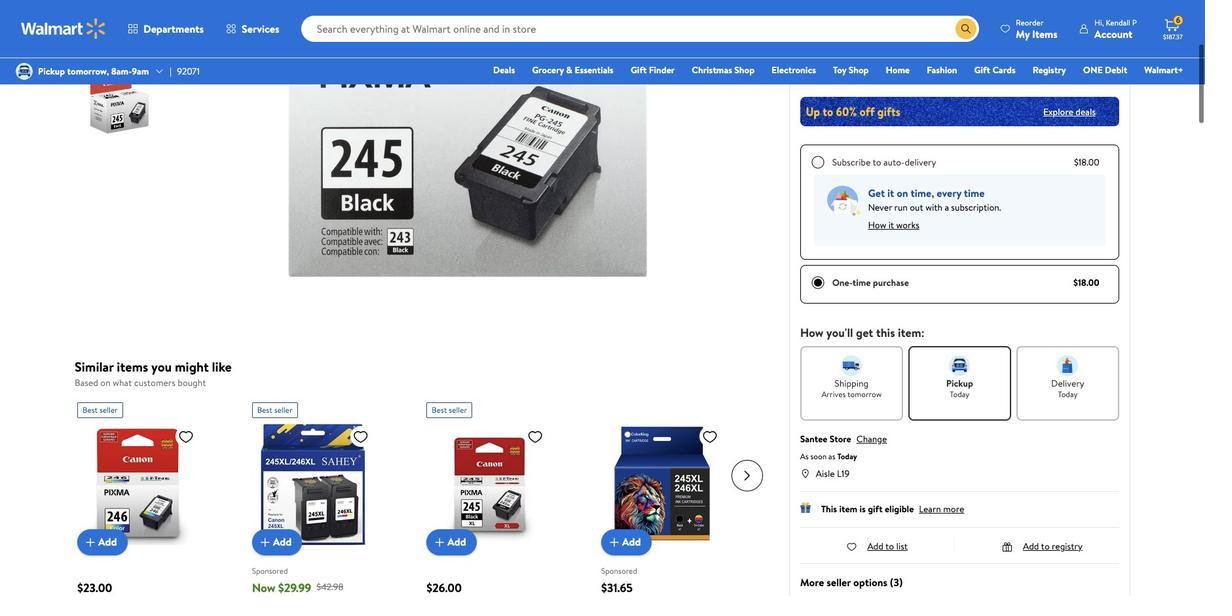 Task type: vqa. For each thing, say whether or not it's contained in the screenshot.


Task type: locate. For each thing, give the bounding box(es) containing it.
0 horizontal spatial today
[[838, 451, 857, 463]]

store
[[830, 433, 852, 446]]

2 add to cart image from the left
[[607, 535, 622, 551]]

time up subscription.
[[964, 186, 985, 200]]

Search search field
[[301, 16, 980, 42]]

next slide for similar items you might like list image
[[732, 460, 763, 492]]

0 horizontal spatial on
[[100, 377, 111, 390]]

1 shop from the left
[[735, 64, 755, 77]]

pickup for tomorrow,
[[38, 65, 65, 78]]

1 add to cart image from the left
[[432, 535, 448, 551]]

christmas shop link
[[686, 63, 761, 77]]

similar
[[75, 358, 114, 376]]

None radio
[[812, 156, 825, 169], [812, 276, 825, 290], [812, 156, 825, 169], [812, 276, 825, 290]]

a
[[945, 201, 949, 214]]

best seller for $23.00
[[83, 405, 118, 416]]

list
[[897, 541, 908, 554]]

1 horizontal spatial sponsored
[[601, 566, 637, 577]]

2 horizontal spatial best seller
[[432, 405, 467, 416]]

4 add button from the left
[[601, 530, 652, 556]]

0 horizontal spatial shop
[[735, 64, 755, 77]]

$42.98
[[317, 581, 344, 594]]

how down never
[[868, 219, 887, 232]]

registry
[[1033, 64, 1066, 77]]

0 vertical spatial on
[[897, 186, 909, 200]]

add up $23.00
[[98, 535, 117, 550]]

intent image for delivery image
[[1058, 356, 1079, 377]]

2 product group from the left
[[252, 397, 398, 597]]

2 add button from the left
[[252, 530, 302, 556]]

home link
[[880, 63, 916, 77]]

1 vertical spatial on
[[100, 377, 111, 390]]

on left what
[[100, 377, 111, 390]]

0 horizontal spatial best seller
[[83, 405, 118, 416]]

it right get
[[888, 186, 895, 200]]

auto-
[[884, 156, 905, 169]]

today inside delivery today
[[1058, 389, 1078, 400]]

how left you'll
[[800, 325, 824, 341]]

0 horizontal spatial best
[[83, 405, 98, 416]]

gift left finder
[[631, 64, 647, 77]]

add
[[854, 52, 873, 67], [98, 535, 117, 550], [273, 535, 292, 550], [448, 535, 466, 550], [622, 535, 641, 550], [868, 541, 884, 554], [1023, 541, 1039, 554]]

fashion
[[927, 64, 958, 77]]

$18.00
[[1074, 156, 1100, 169], [1074, 276, 1100, 290]]

1 horizontal spatial pickup
[[947, 377, 974, 390]]

2 shop from the left
[[849, 64, 869, 77]]

add to cart image for canon pg-245xl black ink cartridge, compatible to ip2820, mg2420, mg2924, mg492, mg3020, mg2525, ts3120, ts202, tr4520 and tr4522 image
[[432, 535, 448, 551]]

shop
[[735, 64, 755, 77], [849, 64, 869, 77]]

add button up $23.00
[[77, 530, 127, 556]]

canon pg-245xl black ink cartridge, compatible to ip2820, mg2420, mg2924, mg492, mg3020, mg2525, ts3120, ts202, tr4520 and tr4522 image
[[427, 424, 549, 545]]

time,
[[911, 186, 935, 200]]

to left cart
[[876, 52, 885, 67]]

to for auto-
[[873, 156, 882, 169]]

2 best from the left
[[257, 405, 272, 416]]

account
[[1095, 27, 1133, 41]]

toy shop
[[833, 64, 869, 77]]

1 add button from the left
[[77, 530, 127, 556]]

subscription.
[[952, 201, 1002, 214]]

2 sponsored from the left
[[601, 566, 637, 577]]

1 horizontal spatial time
[[964, 186, 985, 200]]

to inside button
[[876, 52, 885, 67]]

0 horizontal spatial how
[[800, 325, 824, 341]]

kendall
[[1106, 17, 1131, 28]]

sponsored for now
[[252, 566, 288, 577]]

6 $187.37
[[1164, 15, 1183, 41]]

gifting made easy image
[[800, 503, 811, 514]]

up to sixty percent off deals. shop now. image
[[800, 97, 1120, 126]]

1 horizontal spatial shop
[[849, 64, 869, 77]]

sponsored up $31.65
[[601, 566, 637, 577]]

1 horizontal spatial add to cart image
[[607, 535, 622, 551]]

4 product group from the left
[[601, 397, 747, 597]]

pickup today
[[947, 377, 974, 400]]

to left auto-
[[873, 156, 882, 169]]

3 best from the left
[[432, 405, 447, 416]]

it left works
[[889, 219, 894, 232]]

0 horizontal spatial gift
[[631, 64, 647, 77]]

this
[[821, 503, 837, 516]]

learn
[[919, 503, 941, 516]]

hi,
[[1095, 17, 1104, 28]]

(3)
[[890, 576, 903, 590]]

245xl 246xl ink cartridges replacement for canon ink 245 246 compatible with pixma mx492 mx490 mg2520 mg2420 mg2522 mg2922 mg2525 mg3022 ts3120 ts3122 ts3322(2 pack) image
[[601, 424, 723, 545]]

today inside pickup today
[[950, 389, 970, 400]]

add up "sponsored $31.65"
[[622, 535, 641, 550]]

pickup down intent image for pickup
[[947, 377, 974, 390]]

add to cart button
[[800, 47, 960, 73]]

92071
[[177, 65, 200, 78]]

shop right toy
[[849, 64, 869, 77]]

2 horizontal spatial today
[[1058, 389, 1078, 400]]

 image
[[16, 63, 33, 80]]

today down intent image for delivery
[[1058, 389, 1078, 400]]

seller
[[100, 405, 118, 416], [274, 405, 293, 416], [449, 405, 467, 416], [827, 576, 851, 590]]

1 product group from the left
[[77, 397, 223, 597]]

sponsored inside sponsored now $29.99 $42.98
[[252, 566, 288, 577]]

sponsored up "now"
[[252, 566, 288, 577]]

on up run
[[897, 186, 909, 200]]

one
[[1083, 64, 1103, 77]]

add to cart image up $23.00
[[83, 535, 98, 551]]

pickup
[[38, 65, 65, 78], [947, 377, 974, 390]]

1 gift from the left
[[631, 64, 647, 77]]

add right toy
[[854, 52, 873, 67]]

3 best seller from the left
[[432, 405, 467, 416]]

reorder my items
[[1016, 17, 1058, 41]]

2 gift from the left
[[975, 64, 991, 77]]

out
[[910, 201, 924, 214]]

more
[[800, 576, 824, 590]]

add to favorites list, 245xl 246xl ink cartridges replacement for canon ink 245 246 compatible with pixma mx492 mx490 mg2520 mg2420 mg2522 mg2922 mg2525 mg3022 ts3120 ts3122 ts3322(2 pack) image
[[702, 429, 718, 445]]

0 horizontal spatial add to cart image
[[83, 535, 98, 551]]

1 vertical spatial $18.00
[[1074, 276, 1100, 290]]

0 horizontal spatial time
[[853, 276, 871, 290]]

delivery
[[1052, 377, 1085, 390]]

cards
[[993, 64, 1016, 77]]

1 add to cart image from the left
[[83, 535, 98, 551]]

departments
[[143, 22, 204, 36]]

1 sponsored from the left
[[252, 566, 288, 577]]

best
[[83, 405, 98, 416], [257, 405, 272, 416], [432, 405, 447, 416]]

gift for gift finder
[[631, 64, 647, 77]]

add button up "sponsored $31.65"
[[601, 530, 652, 556]]

0 vertical spatial pickup
[[38, 65, 65, 78]]

add to cart image up "sponsored $31.65"
[[607, 535, 622, 551]]

1 vertical spatial pickup
[[947, 377, 974, 390]]

bought
[[178, 377, 206, 390]]

2 add to cart image from the left
[[257, 535, 273, 551]]

tomorrow,
[[67, 65, 109, 78]]

2 horizontal spatial best
[[432, 405, 447, 416]]

gift
[[631, 64, 647, 77], [975, 64, 991, 77]]

change
[[857, 433, 887, 446]]

walmart image
[[21, 18, 106, 39]]

best seller
[[83, 405, 118, 416], [257, 405, 293, 416], [432, 405, 467, 416]]

add left registry
[[1023, 541, 1039, 554]]

christmas
[[692, 64, 732, 77]]

1 best from the left
[[83, 405, 98, 416]]

$18.00 for one-time purchase
[[1074, 276, 1100, 290]]

christmas shop
[[692, 64, 755, 77]]

1 horizontal spatial add to cart image
[[257, 535, 273, 551]]

how
[[868, 219, 887, 232], [800, 325, 824, 341]]

pickup left tomorrow,
[[38, 65, 65, 78]]

it
[[888, 186, 895, 200], [889, 219, 894, 232]]

0 vertical spatial time
[[964, 186, 985, 200]]

arrives
[[822, 389, 846, 400]]

0 horizontal spatial add to cart image
[[432, 535, 448, 551]]

gift
[[868, 503, 883, 516]]

3 add button from the left
[[427, 530, 477, 556]]

add to cart image
[[83, 535, 98, 551], [257, 535, 273, 551]]

1 horizontal spatial today
[[950, 389, 970, 400]]

now
[[252, 580, 275, 597]]

9am
[[132, 65, 149, 78]]

1 horizontal spatial gift
[[975, 64, 991, 77]]

like
[[212, 358, 232, 376]]

explore deals
[[1044, 105, 1096, 118]]

to for list
[[886, 541, 894, 554]]

add to cart image up "now"
[[257, 535, 273, 551]]

1 best seller from the left
[[83, 405, 118, 416]]

1 horizontal spatial best
[[257, 405, 272, 416]]

$26.00
[[427, 580, 462, 597]]

deals link
[[487, 63, 521, 77]]

today inside santee store change as soon as today
[[838, 451, 857, 463]]

0 vertical spatial how
[[868, 219, 887, 232]]

one-time purchase
[[833, 276, 909, 290]]

seller for product group containing now $29.99
[[274, 405, 293, 416]]

add up $26.00
[[448, 535, 466, 550]]

sponsored
[[252, 566, 288, 577], [601, 566, 637, 577]]

gift left the cards
[[975, 64, 991, 77]]

to left list
[[886, 541, 894, 554]]

finder
[[649, 64, 675, 77]]

time left purchase
[[853, 276, 871, 290]]

add button up $26.00
[[427, 530, 477, 556]]

pickup for today
[[947, 377, 974, 390]]

product group containing now $29.99
[[252, 397, 398, 597]]

add to cart image
[[432, 535, 448, 551], [607, 535, 622, 551]]

you'll
[[827, 325, 853, 341]]

add to favorites list, 245xl 246xl ink cartridge for canon 245 and 246  ink cartridge black color combo for pixma mx490 tr4520 ts3322 tr4522 tr4500 ts3122 ts3300 mx492 mg2522 ts3100 ts3320 printer image
[[353, 429, 369, 445]]

0 horizontal spatial pickup
[[38, 65, 65, 78]]

today down intent image for pickup
[[950, 389, 970, 400]]

toy
[[833, 64, 847, 77]]

today for delivery
[[1058, 389, 1078, 400]]

item
[[840, 503, 858, 516]]

add button
[[77, 530, 127, 556], [252, 530, 302, 556], [427, 530, 477, 556], [601, 530, 652, 556]]

1 horizontal spatial best seller
[[257, 405, 293, 416]]

add to registry
[[1023, 541, 1083, 554]]

add button up sponsored now $29.99 $42.98
[[252, 530, 302, 556]]

shop right the christmas
[[735, 64, 755, 77]]

1 horizontal spatial how
[[868, 219, 887, 232]]

one debit link
[[1078, 63, 1134, 77]]

| 92071
[[170, 65, 200, 78]]

3 product group from the left
[[427, 397, 573, 597]]

walmart+
[[1145, 64, 1184, 77]]

0 vertical spatial $18.00
[[1074, 156, 1100, 169]]

reorder
[[1016, 17, 1044, 28]]

add to cart image up $26.00
[[432, 535, 448, 551]]

to left registry
[[1041, 541, 1050, 554]]

today right as
[[838, 451, 857, 463]]

l19
[[837, 468, 850, 481]]

0 horizontal spatial sponsored
[[252, 566, 288, 577]]

add to favorites list, canon pg-245xl black ink cartridge, compatible to ip2820, mg2420, mg2924, mg492, mg3020, mg2525, ts3120, ts202, tr4520 and tr4522 image
[[528, 429, 543, 445]]

works
[[897, 219, 920, 232]]

gift cards link
[[969, 63, 1022, 77]]

2 best seller from the left
[[257, 405, 293, 416]]

cart
[[888, 52, 906, 67]]

product group
[[77, 397, 223, 597], [252, 397, 398, 597], [427, 397, 573, 597], [601, 397, 747, 597]]

1 horizontal spatial on
[[897, 186, 909, 200]]

add button for canon cl-246 tri-color inkjet print cartridge image
[[77, 530, 127, 556]]



Task type: describe. For each thing, give the bounding box(es) containing it.
best seller for $26.00
[[432, 405, 467, 416]]

1 vertical spatial it
[[889, 219, 894, 232]]

how inside get it on time, every time never run out with a subscription. how it works
[[868, 219, 887, 232]]

add button for 245xl 246xl ink cartridge for canon 245 and 246  ink cartridge black color combo for pixma mx490 tr4520 ts3322 tr4522 tr4500 ts3122 ts3300 mx492 mg2522 ts3100 ts3320 printer image
[[252, 530, 302, 556]]

one debit
[[1083, 64, 1128, 77]]

add to favorites list, canon cl-246 tri-color inkjet print cartridge image
[[178, 429, 194, 445]]

essentials
[[575, 64, 614, 77]]

product group containing $23.00
[[77, 397, 223, 597]]

gift for gift cards
[[975, 64, 991, 77]]

&
[[566, 64, 573, 77]]

how it works button
[[868, 215, 920, 236]]

intent image for pickup image
[[950, 356, 971, 377]]

gift cards
[[975, 64, 1016, 77]]

$187.37
[[1164, 32, 1183, 41]]

search icon image
[[961, 24, 972, 34]]

pickup tomorrow, 8am-9am
[[38, 65, 149, 78]]

hi, kendall p account
[[1095, 17, 1137, 41]]

add left list
[[868, 541, 884, 554]]

tomorrow
[[848, 389, 882, 400]]

add button for canon pg-245xl black ink cartridge, compatible to ip2820, mg2420, mg2924, mg492, mg3020, mg2525, ts3120, ts202, tr4520 and tr4522 image
[[427, 530, 477, 556]]

eligible
[[885, 503, 914, 516]]

add to cart image for 245xl 246xl ink cartridge for canon 245 and 246  ink cartridge black color combo for pixma mx490 tr4520 ts3322 tr4522 tr4500 ts3122 ts3300 mx492 mg2522 ts3100 ts3320 printer image
[[257, 535, 273, 551]]

debit
[[1105, 64, 1128, 77]]

soon
[[811, 451, 827, 463]]

$29.99
[[278, 580, 311, 597]]

to for cart
[[876, 52, 885, 67]]

registry
[[1052, 541, 1083, 554]]

is
[[860, 503, 866, 516]]

seller for product group containing $23.00
[[100, 405, 118, 416]]

explore deals link
[[1038, 100, 1101, 123]]

services
[[242, 22, 280, 36]]

you
[[151, 358, 172, 376]]

walmart+ link
[[1139, 63, 1190, 77]]

services button
[[215, 13, 291, 45]]

my
[[1016, 27, 1030, 41]]

add up sponsored now $29.99 $42.98
[[273, 535, 292, 550]]

add to cart
[[854, 52, 906, 67]]

8am-
[[111, 65, 132, 78]]

aisle
[[816, 468, 835, 481]]

$18.00 for subscribe to auto-delivery
[[1074, 156, 1100, 169]]

aisle l19
[[816, 468, 850, 481]]

this
[[876, 325, 895, 341]]

with
[[926, 201, 943, 214]]

intent image for shipping image
[[841, 356, 862, 377]]

this item is gift eligible learn more
[[821, 503, 965, 516]]

registry link
[[1027, 63, 1072, 77]]

today for pickup
[[950, 389, 970, 400]]

add to list
[[868, 541, 908, 554]]

add to cart image for 245xl 246xl ink cartridges replacement for canon ink 245 246 compatible with pixma mx492 mx490 mg2520 mg2420 mg2522 mg2922 mg2525 mg3022 ts3120 ts3122 ts3322(2 pack) image
[[607, 535, 622, 551]]

sponsored now $29.99 $42.98
[[252, 566, 344, 597]]

seller for product group containing $26.00
[[449, 405, 467, 416]]

might
[[175, 358, 209, 376]]

best for $23.00
[[83, 405, 98, 416]]

grocery
[[532, 64, 564, 77]]

shop for toy shop
[[849, 64, 869, 77]]

every
[[937, 186, 962, 200]]

0 vertical spatial it
[[888, 186, 895, 200]]

add to cart image for canon cl-246 tri-color inkjet print cartridge image
[[83, 535, 98, 551]]

customers
[[134, 377, 176, 390]]

what
[[113, 377, 132, 390]]

1 vertical spatial how
[[800, 325, 824, 341]]

subscribe
[[833, 156, 871, 169]]

more seller options (3)
[[800, 576, 903, 590]]

245xl 246xl ink cartridge for canon 245 and 246  ink cartridge black color combo for pixma mx490 tr4520 ts3322 tr4522 tr4500 ts3122 ts3300 mx492 mg2522 ts3100 ts3320 printer image
[[252, 424, 374, 545]]

get it on time, every time never run out with a subscription. how it works
[[868, 186, 1002, 232]]

product group containing $31.65
[[601, 397, 747, 597]]

best for $26.00
[[432, 405, 447, 416]]

shop for christmas shop
[[735, 64, 755, 77]]

add button for 245xl 246xl ink cartridges replacement for canon ink 245 246 compatible with pixma mx492 mx490 mg2520 mg2420 mg2522 mg2922 mg2525 mg3022 ts3120 ts3122 ts3322(2 pack) image
[[601, 530, 652, 556]]

|
[[170, 65, 172, 78]]

time inside get it on time, every time never run out with a subscription. how it works
[[964, 186, 985, 200]]

shipping
[[835, 377, 869, 390]]

purchase
[[873, 276, 909, 290]]

canon pg-245 black inkjet printer cartridge - image 3 of 3 image
[[81, 60, 158, 136]]

get
[[868, 186, 885, 200]]

Walmart Site-Wide search field
[[301, 16, 980, 42]]

canon cl-246 tri-color inkjet print cartridge image
[[77, 424, 199, 545]]

$31.65
[[601, 580, 633, 597]]

sponsored for $31.65
[[601, 566, 637, 577]]

canon pg-245 black inkjet printer cartridge image
[[258, 0, 677, 277]]

electronics link
[[766, 63, 822, 77]]

add to registry button
[[1002, 541, 1083, 554]]

one-
[[833, 276, 853, 290]]

add inside button
[[854, 52, 873, 67]]

grocery & essentials link
[[526, 63, 620, 77]]

p
[[1133, 17, 1137, 28]]

6
[[1176, 15, 1181, 26]]

items
[[117, 358, 148, 376]]

1 vertical spatial time
[[853, 276, 871, 290]]

gift finder link
[[625, 63, 681, 77]]

departments button
[[117, 13, 215, 45]]

to for registry
[[1041, 541, 1050, 554]]

subscribe to auto-delivery
[[833, 156, 937, 169]]

canon pg-245 black inkjet printer cartridge - image 2 of 3 image
[[81, 0, 158, 52]]

next media item image
[[692, 51, 707, 66]]

santee
[[800, 433, 828, 446]]

fashion link
[[921, 63, 963, 77]]

on inside similar items you might like based on what customers bought
[[100, 377, 111, 390]]

shipping arrives tomorrow
[[822, 377, 882, 400]]

product group containing $26.00
[[427, 397, 573, 597]]

toy shop link
[[827, 63, 875, 77]]

deals
[[1076, 105, 1096, 118]]

sponsored $31.65
[[601, 566, 637, 597]]

options
[[854, 576, 888, 590]]

electronics
[[772, 64, 816, 77]]

get
[[856, 325, 874, 341]]

how you'll get this item:
[[800, 325, 925, 341]]

explore
[[1044, 105, 1074, 118]]

delivery today
[[1052, 377, 1085, 400]]

gift finder
[[631, 64, 675, 77]]

grocery & essentials
[[532, 64, 614, 77]]

santee store change as soon as today
[[800, 433, 887, 463]]

on inside get it on time, every time never run out with a subscription. how it works
[[897, 186, 909, 200]]



